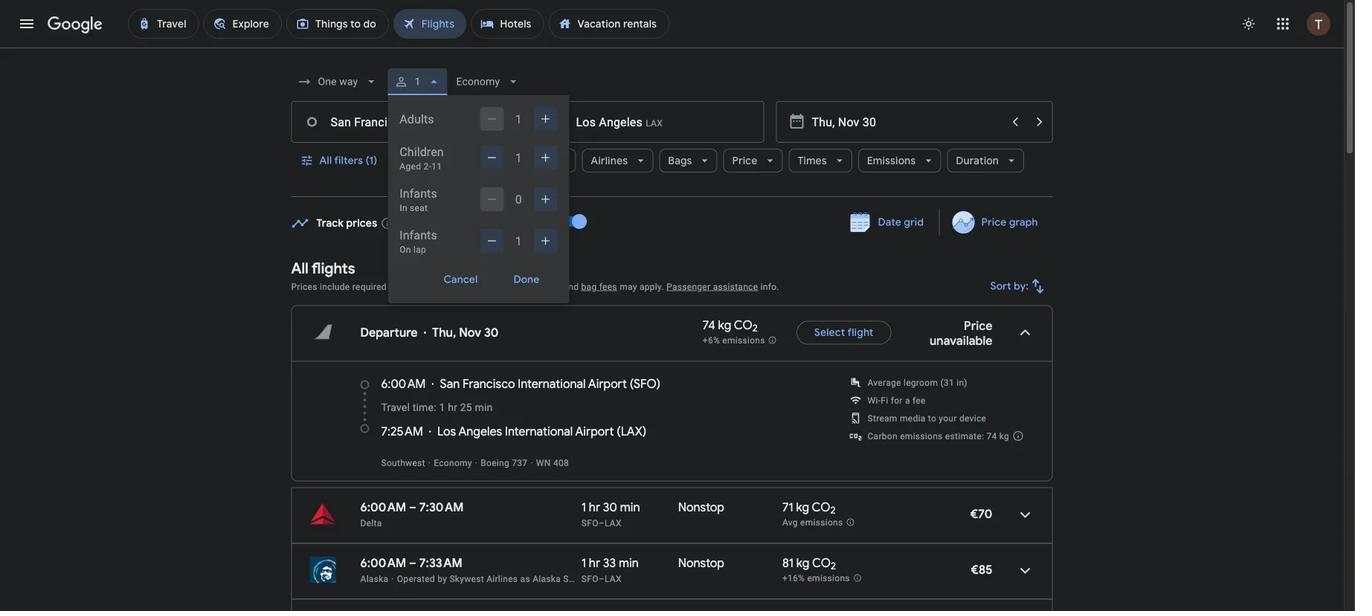 Task type: vqa. For each thing, say whether or not it's contained in the screenshot.


Task type: locate. For each thing, give the bounding box(es) containing it.
co for 74
[[734, 317, 752, 333]]

sfo for 1 hr 33 min
[[581, 574, 598, 584]]

0 horizontal spatial (
[[617, 424, 621, 439]]

wn
[[536, 458, 551, 468]]

2 nonstop flight. element from the top
[[678, 556, 724, 573]]

1 horizontal spatial )
[[656, 376, 660, 392]]

+16%
[[782, 574, 805, 584]]

0 horizontal spatial fees
[[422, 281, 440, 292]]

1 vertical spatial for
[[891, 395, 903, 406]]

nov
[[403, 217, 422, 230], [459, 325, 481, 340]]

times button
[[789, 143, 852, 178]]

1 horizontal spatial alaska
[[533, 574, 561, 584]]

media
[[900, 413, 926, 424]]

fees right bag
[[599, 281, 617, 292]]

san francisco international airport ( sfo )
[[440, 376, 660, 392]]

0 vertical spatial 2
[[752, 322, 758, 335]]

Departure text field
[[812, 102, 1002, 142]]

1 horizontal spatial nov
[[459, 325, 481, 340]]

nov down in on the top of the page
[[403, 217, 422, 230]]

all inside the all flights main content
[[291, 259, 308, 278]]

0 horizontal spatial )
[[642, 424, 646, 439]]

duration button
[[947, 143, 1024, 178]]

0 vertical spatial (
[[630, 376, 634, 392]]

€70
[[970, 506, 992, 522]]

0 vertical spatial all
[[319, 154, 332, 167]]

2 up +16% emissions
[[831, 560, 836, 573]]

0 horizontal spatial  image
[[424, 325, 426, 340]]

€85
[[971, 562, 992, 577]]

nov right thu,
[[459, 325, 481, 340]]

 image for southwest
[[428, 458, 431, 468]]

2 horizontal spatial 30
[[603, 500, 617, 515]]

2 vertical spatial min
[[619, 556, 639, 571]]

international up los angeles international airport ( lax )
[[518, 376, 586, 392]]

0 horizontal spatial for
[[442, 281, 454, 292]]

33
[[603, 556, 616, 571]]

0 vertical spatial 6:00 am
[[381, 376, 426, 392]]

nonstop flight. element for 1 hr 30 min
[[678, 500, 724, 517]]

flight details. leaves san francisco international airport at 6:00 am on thursday, november 30 and arrives at los angeles international airport at 7:30 am on thursday, november 30. image
[[1007, 497, 1043, 533]]

seat
[[410, 203, 428, 213], [518, 218, 535, 227]]

hr inside 1 hr 30 min sfo – lax
[[589, 500, 600, 515]]

2 vertical spatial 2
[[831, 560, 836, 573]]

infants for 0
[[400, 186, 437, 200]]

Arrival time: 7:25 AM. text field
[[381, 424, 423, 439]]

lax
[[621, 424, 642, 439], [605, 518, 622, 528], [605, 574, 622, 584]]

graph
[[1009, 216, 1038, 229]]

1 vertical spatial min
[[620, 500, 640, 515]]

emissions down 74 kg co 2
[[722, 335, 765, 346]]

any dates
[[503, 217, 553, 230]]

1 horizontal spatial (
[[630, 376, 634, 392]]

price down 'sort'
[[964, 318, 992, 334]]

co up +16% emissions
[[812, 556, 831, 571]]

done
[[513, 273, 539, 286]]

30 right thu,
[[484, 325, 499, 340]]

1 infants from the top
[[400, 186, 437, 200]]

co up avg emissions
[[812, 500, 830, 515]]

price for price
[[732, 154, 757, 167]]

2 nonstop from the top
[[678, 556, 724, 571]]

in
[[508, 218, 515, 227]]

average legroom (31 in)
[[868, 377, 967, 388]]

1 vertical spatial sfo
[[581, 518, 598, 528]]

6:00 am up delta
[[360, 500, 406, 515]]

1 vertical spatial nonstop
[[678, 556, 724, 571]]

leaves san francisco international airport at 6:00 am on thursday, november 30 and arrives at los angeles international airport at 7:33 am on thursday, november 30. element
[[360, 556, 462, 571]]

2
[[752, 322, 758, 335], [830, 504, 836, 517], [831, 560, 836, 573]]

aged
[[400, 161, 421, 172]]

0 vertical spatial nov
[[403, 217, 422, 230]]

0 vertical spatial airport
[[588, 376, 627, 392]]

30 inside find the best price region
[[425, 217, 438, 230]]

device
[[959, 413, 986, 424]]

1 vertical spatial airlines
[[486, 574, 518, 584]]

lax for 30
[[605, 518, 622, 528]]

2 inside 74 kg co 2
[[752, 322, 758, 335]]

 image left economy
[[428, 458, 431, 468]]

airlines inside popup button
[[591, 154, 628, 167]]

francisco
[[463, 376, 515, 392]]

0 horizontal spatial alaska
[[360, 574, 388, 584]]

30 for thu, nov 30
[[484, 325, 499, 340]]

2 inside 71 kg co 2
[[830, 504, 836, 517]]

price inside button
[[981, 216, 1006, 229]]

alaska down departure time: 6:00 am. text box at the left of page
[[360, 574, 388, 584]]

0 vertical spatial san
[[404, 154, 422, 167]]

1 horizontal spatial all
[[319, 154, 332, 167]]

0 vertical spatial co
[[734, 317, 752, 333]]

0 horizontal spatial all
[[291, 259, 308, 278]]

1 inside 1 hr 30 min sfo – lax
[[581, 500, 586, 515]]

1 vertical spatial airport
[[575, 424, 614, 439]]

0 vertical spatial price
[[732, 154, 757, 167]]

1 vertical spatial infants
[[400, 228, 437, 242]]

alaska
[[360, 574, 388, 584], [533, 574, 561, 584]]

all inside the all filters (1) button
[[319, 154, 332, 167]]

0 vertical spatial 30
[[425, 217, 438, 230]]

None search field
[[291, 64, 1053, 303]]

(
[[630, 376, 634, 392], [617, 424, 621, 439]]

san up "travel time: 1 hr 25 min"
[[440, 376, 460, 392]]

include
[[320, 281, 350, 292]]

1 horizontal spatial 74
[[986, 431, 997, 441]]

lax inside 1 hr 30 min sfo – lax
[[605, 518, 622, 528]]

date grid button
[[839, 209, 936, 236]]

74 inside 74 kg co 2
[[703, 317, 715, 333]]

1 horizontal spatial airlines
[[591, 154, 628, 167]]

1 vertical spatial international
[[505, 424, 573, 439]]

children aged 2-11
[[400, 145, 444, 172]]

wi-fi for a fee
[[868, 395, 926, 406]]

1 vertical spatial san
[[440, 376, 460, 392]]

sfo for 1 hr 30 min
[[581, 518, 598, 528]]

0 horizontal spatial seat
[[410, 203, 428, 213]]

1 vertical spatial )
[[642, 424, 646, 439]]

1 horizontal spatial san
[[440, 376, 460, 392]]

74 right estimate:
[[986, 431, 997, 441]]

min right 33 at bottom left
[[619, 556, 639, 571]]

learn more about tracked prices image
[[380, 217, 394, 230]]

sort
[[990, 280, 1011, 293]]

0 vertical spatial  image
[[424, 325, 426, 340]]

kg inside 71 kg co 2
[[796, 500, 809, 515]]

0 horizontal spatial nov
[[403, 217, 422, 230]]

kg inside 74 kg co 2
[[718, 317, 731, 333]]

sfo inside 1 hr 30 min sfo – lax
[[581, 518, 598, 528]]

airlines right stops 'popup button' at the top
[[591, 154, 628, 167]]

kg right estimate:
[[999, 431, 1009, 441]]

2 vertical spatial sfo
[[581, 574, 598, 584]]

change appearance image
[[1231, 6, 1267, 42]]

74
[[703, 317, 715, 333], [986, 431, 997, 441]]

avg
[[782, 518, 798, 528]]

price button
[[723, 143, 783, 178]]

+
[[414, 281, 419, 292]]

kg right 71
[[796, 500, 809, 515]]

hr
[[448, 402, 457, 414], [589, 500, 600, 515], [589, 556, 600, 571]]

seat right in
[[518, 218, 535, 227]]

hr inside 1 hr 33 min sfo – lax
[[589, 556, 600, 571]]

sfo inside 1 hr 33 min sfo – lax
[[581, 574, 598, 584]]

+16% emissions
[[782, 574, 850, 584]]

 image
[[424, 325, 426, 340], [428, 458, 431, 468]]

85 euros text field
[[971, 562, 992, 577]]

total duration 1 hr 33 min. element
[[581, 556, 678, 573]]

price left graph
[[981, 216, 1006, 229]]

min for 1 hr 33 min
[[619, 556, 639, 571]]

30 up 33 at bottom left
[[603, 500, 617, 515]]

1 horizontal spatial 30
[[484, 325, 499, 340]]

2 vertical spatial 6:00 am
[[360, 556, 406, 571]]

for left a
[[891, 395, 903, 406]]

0 vertical spatial nonstop
[[678, 500, 724, 515]]

min up total duration 1 hr 33 min. element
[[620, 500, 640, 515]]

0 horizontal spatial airlines
[[486, 574, 518, 584]]

kg right 81 at the bottom right
[[796, 556, 809, 571]]

– left 7:30 am text field
[[409, 500, 416, 515]]

for left adult.
[[442, 281, 454, 292]]

6:00 am inside 6:00 am – 7:30 am delta
[[360, 500, 406, 515]]

nonstop flight. element
[[678, 500, 724, 517], [678, 556, 724, 573]]

6:00 am
[[381, 376, 426, 392], [360, 500, 406, 515], [360, 556, 406, 571]]

dates
[[525, 217, 553, 230]]

total duration 1 hr 30 min. element
[[581, 500, 678, 517]]

2 vertical spatial hr
[[589, 556, 600, 571]]

alaska right as
[[533, 574, 561, 584]]

min right 25
[[475, 402, 493, 414]]

1 vertical spatial all
[[291, 259, 308, 278]]

1 vertical spatial co
[[812, 500, 830, 515]]

0 vertical spatial international
[[518, 376, 586, 392]]

min inside 1 hr 33 min sfo – lax
[[619, 556, 639, 571]]

to
[[928, 413, 936, 424]]

25
[[460, 402, 472, 414]]

2 vertical spatial 30
[[603, 500, 617, 515]]

1 vertical spatial hr
[[589, 500, 600, 515]]

30 down infants in seat
[[425, 217, 438, 230]]

swap origin and destination. image
[[519, 113, 537, 131]]

lax inside 1 hr 33 min sfo – lax
[[605, 574, 622, 584]]

by
[[437, 574, 447, 584]]

2 vertical spatial co
[[812, 556, 831, 571]]

1 vertical spatial  image
[[428, 458, 431, 468]]

price inside price unavailable
[[964, 318, 992, 334]]

– up operated
[[409, 556, 416, 571]]

children
[[400, 145, 444, 159]]

infants on lap
[[400, 228, 437, 255]]

san inside the all flights main content
[[440, 376, 460, 392]]

 image
[[475, 458, 478, 468]]

 image left thu,
[[424, 325, 426, 340]]

74 up +6%
[[703, 317, 715, 333]]

infants up in on the top of the page
[[400, 186, 437, 200]]

0 horizontal spatial 30
[[425, 217, 438, 230]]

all up prices
[[291, 259, 308, 278]]

1 vertical spatial price
[[981, 216, 1006, 229]]

airport for los angeles international airport
[[575, 424, 614, 439]]

1 vertical spatial 6:00 am
[[360, 500, 406, 515]]

nonstop for 1 hr 30 min
[[678, 500, 724, 515]]

infants in seat
[[400, 186, 437, 213]]

– down 33 at bottom left
[[598, 574, 605, 584]]

average
[[868, 377, 901, 388]]

airport
[[588, 376, 627, 392], [575, 424, 614, 439]]

san
[[404, 154, 422, 167], [440, 376, 460, 392]]

co inside 74 kg co 2
[[734, 317, 752, 333]]

kg inside 81 kg co 2
[[796, 556, 809, 571]]

airlines left as
[[486, 574, 518, 584]]

6:00 am – 7:33 am
[[360, 556, 462, 571]]

81 kg co 2
[[782, 556, 836, 573]]

Departure time: 6:00 AM. text field
[[381, 376, 426, 392]]

san left 2- on the top
[[404, 154, 422, 167]]

kg up +6% emissions
[[718, 317, 731, 333]]

los angeles international airport ( lax )
[[437, 424, 646, 439]]

international up the wn
[[505, 424, 573, 439]]

all flights
[[291, 259, 355, 278]]

2 up +6% emissions
[[752, 322, 758, 335]]

2 vertical spatial price
[[964, 318, 992, 334]]

6:00 am for 6:00 am – 7:30 am delta
[[360, 500, 406, 515]]

0 vertical spatial )
[[656, 376, 660, 392]]

co up +6% emissions
[[734, 317, 752, 333]]

30 inside 1 hr 30 min sfo – lax
[[603, 500, 617, 515]]

min inside 1 hr 30 min sfo – lax
[[620, 500, 640, 515]]

co inside 81 kg co 2
[[812, 556, 831, 571]]

1 horizontal spatial fees
[[599, 281, 617, 292]]

carbon
[[868, 431, 898, 441]]

airport for san francisco international airport
[[588, 376, 627, 392]]

0
[[515, 192, 522, 206]]

in)
[[957, 377, 967, 388]]

infants up lap
[[400, 228, 437, 242]]

fee
[[913, 395, 926, 406]]

thu,
[[432, 325, 456, 340]]

a
[[905, 395, 910, 406]]

( for sfo
[[630, 376, 634, 392]]

None field
[[291, 68, 385, 95], [450, 68, 527, 95], [291, 68, 385, 95], [450, 68, 527, 95]]

co
[[734, 317, 752, 333], [812, 500, 830, 515], [812, 556, 831, 571]]

0 horizontal spatial 74
[[703, 317, 715, 333]]

0 vertical spatial min
[[475, 402, 493, 414]]

leaves san francisco international airport at 6:00 am on thursday, november 30 and arrives at los angeles international airport at 7:30 am on thursday, november 30. element
[[360, 500, 464, 515]]

– down total duration 1 hr 30 min. element
[[598, 518, 605, 528]]

co for 71
[[812, 500, 830, 515]]

wn 408
[[536, 458, 569, 468]]

sort by: button
[[984, 268, 1053, 304]]

sfo
[[634, 376, 656, 392], [581, 518, 598, 528], [581, 574, 598, 584]]

1 vertical spatial nonstop flight. element
[[678, 556, 724, 573]]

your
[[939, 413, 957, 424]]

0 vertical spatial for
[[442, 281, 454, 292]]

0 vertical spatial nonstop flight. element
[[678, 500, 724, 517]]

0 vertical spatial airlines
[[591, 154, 628, 167]]

in
[[400, 203, 407, 213]]

2 infants from the top
[[400, 228, 437, 242]]

international
[[518, 376, 586, 392], [505, 424, 573, 439]]

wi-
[[868, 395, 881, 406]]

by:
[[1014, 280, 1029, 293]]

0 vertical spatial infants
[[400, 186, 437, 200]]

all filters (1)
[[319, 154, 377, 167]]

30 for 1 hr 30 min sfo – lax
[[603, 500, 617, 515]]

1 vertical spatial 2
[[830, 504, 836, 517]]

boeing 737
[[481, 458, 528, 468]]

2 vertical spatial lax
[[605, 574, 622, 584]]

all for all flights
[[291, 259, 308, 278]]

price inside popup button
[[732, 154, 757, 167]]

departure
[[360, 325, 418, 340]]

1 horizontal spatial for
[[891, 395, 903, 406]]

6:00 am up operated
[[360, 556, 406, 571]]

2-
[[424, 161, 431, 172]]

71
[[782, 500, 793, 515]]

seat up 'nov 30'
[[410, 203, 428, 213]]

0 vertical spatial seat
[[410, 203, 428, 213]]

1 vertical spatial seat
[[518, 218, 535, 227]]

None text field
[[531, 101, 764, 143]]

1 vertical spatial lax
[[605, 518, 622, 528]]

fees right +
[[422, 281, 440, 292]]

1 vertical spatial (
[[617, 424, 621, 439]]

hr for 1 hr 33 min
[[589, 556, 600, 571]]

6:00 am up "travel" in the bottom left of the page
[[381, 376, 426, 392]]

2 for 81
[[831, 560, 836, 573]]

70 euros text field
[[970, 506, 992, 522]]

7:25 am
[[381, 424, 423, 439]]

san inside 'popup button'
[[404, 154, 422, 167]]

Departure time: 6:00 AM. text field
[[360, 500, 406, 515]]

kg for 74
[[718, 317, 731, 333]]

0 horizontal spatial san
[[404, 154, 422, 167]]

– inside 1 hr 30 min sfo – lax
[[598, 518, 605, 528]]

los
[[437, 424, 456, 439]]

adults
[[400, 112, 434, 126]]

avg emissions
[[782, 518, 843, 528]]

price right the bags popup button
[[732, 154, 757, 167]]

6:00 am for 6:00 am – 7:33 am
[[360, 556, 406, 571]]

all left filters
[[319, 154, 332, 167]]

1 button
[[388, 64, 447, 100]]

1 nonstop from the top
[[678, 500, 724, 515]]

date
[[878, 216, 901, 229]]

Arrival time: 7:30 AM. text field
[[419, 500, 464, 515]]

bag
[[581, 281, 597, 292]]

2 inside 81 kg co 2
[[831, 560, 836, 573]]

emissions down 71 kg co 2
[[800, 518, 843, 528]]

for
[[442, 281, 454, 292], [891, 395, 903, 406]]

1 horizontal spatial seat
[[518, 218, 535, 227]]

1 nonstop flight. element from the top
[[678, 500, 724, 517]]

0 vertical spatial 74
[[703, 317, 715, 333]]

emissions
[[722, 335, 765, 346], [900, 431, 943, 441], [800, 518, 843, 528], [807, 574, 850, 584]]

1 vertical spatial 30
[[484, 325, 499, 340]]

emissions down 81 kg co 2
[[807, 574, 850, 584]]

co inside 71 kg co 2
[[812, 500, 830, 515]]

1 horizontal spatial  image
[[428, 458, 431, 468]]

2 up avg emissions
[[830, 504, 836, 517]]



Task type: describe. For each thing, give the bounding box(es) containing it.
0 vertical spatial hr
[[448, 402, 457, 414]]

operated by skywest airlines as alaska skywest
[[397, 574, 599, 584]]

times
[[798, 154, 827, 167]]

price unavailable
[[930, 318, 992, 348]]

infants for 1
[[400, 228, 437, 242]]

loading results progress bar
[[0, 48, 1344, 51]]

san for san luis obispo
[[404, 154, 422, 167]]

economy
[[434, 458, 472, 468]]

grid
[[904, 216, 924, 229]]

price graph
[[981, 216, 1038, 229]]

passenger
[[666, 281, 710, 292]]

unavailable
[[930, 333, 992, 348]]

select
[[814, 326, 845, 339]]

san luis obispo button
[[395, 149, 508, 173]]

7:30 am
[[419, 500, 464, 515]]

Arrival time: 7:33 AM. text field
[[419, 556, 462, 571]]

11
[[431, 161, 442, 172]]

all filters (1) button
[[291, 143, 389, 178]]

thu, nov 30
[[432, 325, 499, 340]]

emissions for 81
[[807, 574, 850, 584]]

track
[[316, 217, 344, 230]]

81
[[782, 556, 794, 571]]

emissions for 71
[[800, 518, 843, 528]]

all for all filters (1)
[[319, 154, 332, 167]]

airlines button
[[582, 143, 653, 178]]

71 kg co 2
[[782, 500, 836, 517]]

2 for 74
[[752, 322, 758, 335]]

obispo
[[447, 154, 483, 167]]

6:00 am for 6:00 am
[[381, 376, 426, 392]]

prices
[[346, 217, 377, 230]]

carbon emissions estimate: 74 kilograms element
[[868, 431, 1009, 441]]

flight details. leaves san francisco international airport at 6:00 am on thursday, november 30 and arrives at los angeles international airport at 7:33 am on thursday, november 30. image
[[1007, 553, 1043, 589]]

+6% emissions
[[703, 335, 765, 346]]

select flight button
[[796, 315, 891, 351]]

legroom
[[904, 377, 938, 388]]

travel
[[381, 402, 410, 414]]

nov inside find the best price region
[[403, 217, 422, 230]]

bags button
[[659, 143, 717, 178]]

0 vertical spatial sfo
[[634, 376, 656, 392]]

boeing
[[481, 458, 509, 468]]

on
[[400, 245, 411, 255]]

filters
[[334, 154, 363, 167]]

nonstop flight. element for 1 hr 33 min
[[678, 556, 724, 573]]

price graph button
[[942, 209, 1050, 236]]

required
[[352, 281, 387, 292]]

done button
[[496, 268, 557, 292]]

lap
[[414, 245, 426, 255]]

emissions for 74
[[722, 335, 765, 346]]

kg for 71
[[796, 500, 809, 515]]

angeles
[[458, 424, 502, 439]]

all flights main content
[[291, 204, 1053, 611]]

international for francisco
[[518, 376, 586, 392]]

main menu image
[[18, 15, 36, 33]]

min for 1 hr 30 min
[[620, 500, 640, 515]]

emissions
[[867, 154, 916, 167]]

skywest
[[563, 574, 599, 584]]

remove
[[449, 218, 480, 227]]

date grid
[[878, 216, 924, 229]]

stops button
[[514, 143, 576, 178]]

kg for 81
[[796, 556, 809, 571]]

1 alaska from the left
[[360, 574, 388, 584]]

track prices
[[316, 217, 377, 230]]

and
[[563, 281, 579, 292]]

hr for 1 hr 30 min
[[589, 500, 600, 515]]

charges
[[528, 281, 561, 292]]

( for lax
[[617, 424, 621, 439]]

skywest
[[450, 574, 484, 584]]

) for los angeles international airport ( lax )
[[642, 424, 646, 439]]

1 vertical spatial 74
[[986, 431, 997, 441]]

2 for 71
[[830, 504, 836, 517]]

co for 81
[[812, 556, 831, 571]]

emissions down stream media to your device on the right bottom of the page
[[900, 431, 943, 441]]

nonstop for 1 hr 33 min
[[678, 556, 724, 571]]

(1)
[[366, 154, 377, 167]]

airlines inside the all flights main content
[[486, 574, 518, 584]]

flight
[[847, 326, 873, 339]]

duration
[[956, 154, 999, 167]]

1 inside popup button
[[414, 75, 420, 88]]

cancel
[[444, 273, 478, 286]]

Departure time: 6:00 AM. text field
[[360, 556, 406, 571]]

737
[[512, 458, 528, 468]]

san luis obispo
[[404, 154, 483, 167]]

assistance
[[713, 281, 758, 292]]

lax for 33
[[605, 574, 622, 584]]

1 vertical spatial nov
[[459, 325, 481, 340]]

74 kg co 2
[[703, 317, 758, 335]]

san for san francisco international airport ( sfo )
[[440, 376, 460, 392]]

luis
[[425, 154, 444, 167]]

– inside 1 hr 33 min sfo – lax
[[598, 574, 605, 584]]

select flight
[[814, 326, 873, 339]]

0 vertical spatial lax
[[621, 424, 642, 439]]

1 fees from the left
[[422, 281, 440, 292]]

price for price unavailable
[[964, 318, 992, 334]]

– inside 6:00 am – 7:30 am delta
[[409, 500, 416, 515]]

price for price graph
[[981, 216, 1006, 229]]

sort by:
[[990, 280, 1029, 293]]

infant
[[483, 218, 506, 227]]

1 hr 33 min sfo – lax
[[581, 556, 639, 584]]

nov 30
[[403, 217, 438, 230]]

none search field containing adults
[[291, 64, 1053, 303]]

2 fees from the left
[[599, 281, 617, 292]]

2 alaska from the left
[[533, 574, 561, 584]]

7:33 am
[[419, 556, 462, 571]]

bags
[[668, 154, 692, 167]]

time:
[[413, 402, 436, 414]]

stream
[[868, 413, 897, 424]]

travel time: 1 hr 25 min
[[381, 402, 493, 414]]

seat inside infants in seat
[[410, 203, 428, 213]]

 image for departure
[[424, 325, 426, 340]]

international for angeles
[[505, 424, 573, 439]]

number of passengers dialog
[[388, 95, 569, 303]]

408
[[553, 458, 569, 468]]

remove infant in seat
[[449, 218, 535, 227]]

flights
[[312, 259, 355, 278]]

southwest
[[381, 458, 425, 468]]

1 inside 1 hr 33 min sfo – lax
[[581, 556, 586, 571]]

as
[[520, 574, 530, 584]]

estimate:
[[945, 431, 984, 441]]

delta
[[360, 518, 382, 528]]

+6%
[[703, 335, 720, 346]]

) for san francisco international airport ( sfo )
[[656, 376, 660, 392]]

operated
[[397, 574, 435, 584]]

taxes
[[389, 281, 412, 292]]

find the best price region
[[291, 204, 1053, 248]]

emissions button
[[858, 143, 941, 178]]



